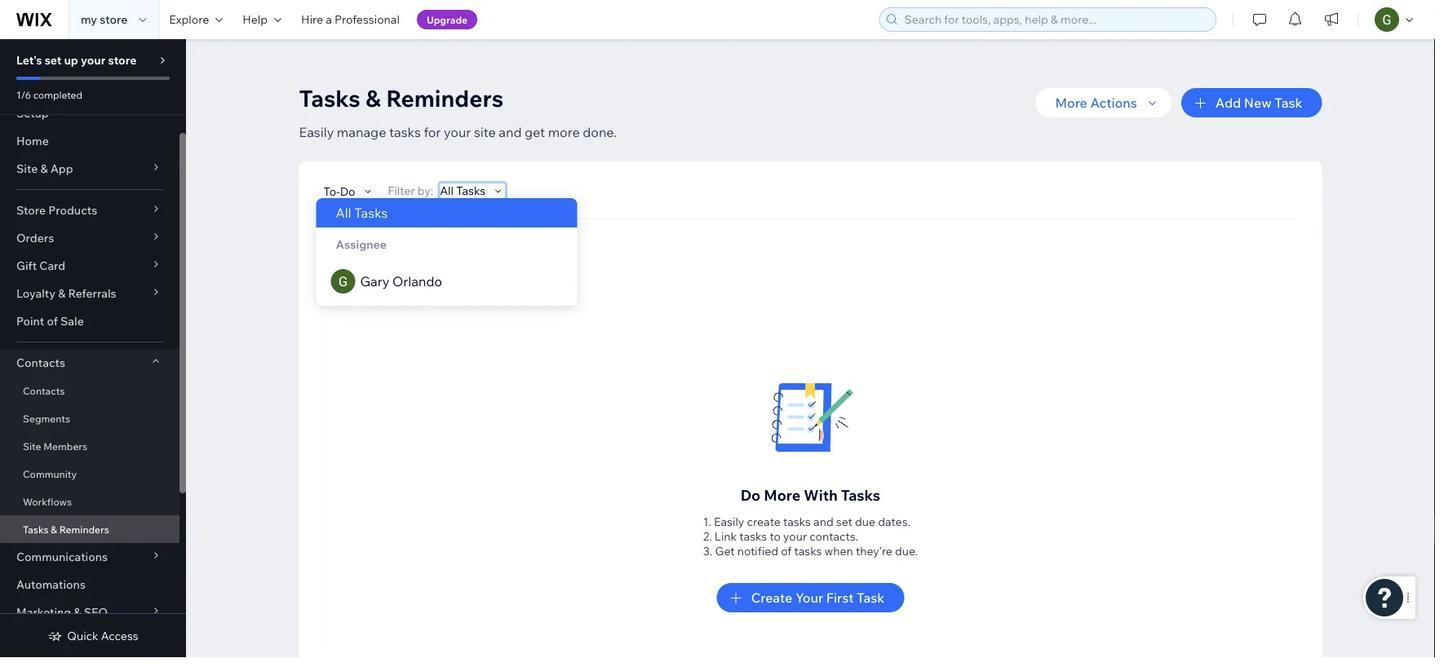 Task type: vqa. For each thing, say whether or not it's contained in the screenshot.
Tasks inside the Sidebar element
yes



Task type: locate. For each thing, give the bounding box(es) containing it.
tasks & reminders link
[[0, 516, 180, 544]]

& inside 'site & app' popup button
[[40, 162, 48, 176]]

all tasks up all tasks option
[[440, 183, 486, 198]]

site inside 'site & app' popup button
[[16, 162, 38, 176]]

upgrade button
[[417, 10, 478, 29]]

tasks up all tasks option
[[456, 183, 486, 198]]

all inside button
[[440, 183, 454, 198]]

more
[[1056, 95, 1088, 111], [764, 486, 801, 504]]

do up create at the right bottom
[[741, 486, 761, 504]]

1 horizontal spatial easily
[[714, 515, 745, 529]]

0 horizontal spatial reminders
[[59, 524, 109, 536]]

0 vertical spatial contacts
[[16, 356, 65, 370]]

store right "my"
[[100, 12, 128, 27]]

tasks & reminders inside sidebar element
[[23, 524, 109, 536]]

1. easily create tasks and set due dates. 2. link tasks to your contacts. 3. get notified of tasks when they're due.
[[703, 515, 919, 559]]

all down to-do
[[336, 205, 351, 221]]

& for loyalty & referrals popup button
[[58, 287, 66, 301]]

tasks & reminders
[[299, 84, 504, 112], [23, 524, 109, 536]]

all tasks for all tasks option
[[336, 205, 388, 221]]

contacts
[[16, 356, 65, 370], [23, 385, 65, 397]]

0 vertical spatial all tasks
[[440, 183, 486, 198]]

your right 'for'
[[444, 124, 471, 140]]

easily left the manage
[[299, 124, 334, 140]]

tasks & reminders up 'for'
[[299, 84, 504, 112]]

0 vertical spatial tasks & reminders
[[299, 84, 504, 112]]

1 horizontal spatial and
[[814, 515, 834, 529]]

0 horizontal spatial more
[[764, 486, 801, 504]]

contacts up 'segments'
[[23, 385, 65, 397]]

new
[[1245, 95, 1272, 111]]

workflows
[[23, 496, 72, 508]]

more actions button
[[1036, 88, 1172, 118]]

1 vertical spatial set
[[837, 515, 853, 529]]

0 vertical spatial set
[[45, 53, 62, 67]]

home
[[16, 134, 49, 148]]

1 vertical spatial task
[[857, 590, 885, 607]]

tasks & reminders up communications
[[23, 524, 109, 536]]

my store
[[81, 12, 128, 27]]

add
[[1216, 95, 1242, 111]]

point of sale
[[16, 314, 84, 329]]

all tasks down the to-do button
[[336, 205, 388, 221]]

&
[[366, 84, 381, 112], [40, 162, 48, 176], [58, 287, 66, 301], [51, 524, 57, 536], [74, 606, 81, 620]]

0 vertical spatial all
[[440, 183, 454, 198]]

tasks
[[299, 84, 361, 112], [456, 183, 486, 198], [354, 205, 388, 221], [841, 486, 881, 504], [23, 524, 48, 536]]

2 horizontal spatial your
[[784, 530, 807, 544]]

0 vertical spatial task
[[1275, 95, 1303, 111]]

first
[[827, 590, 854, 607]]

filter
[[388, 183, 415, 198]]

automations link
[[0, 571, 180, 599]]

site down home
[[16, 162, 38, 176]]

& inside 'tasks & reminders' link
[[51, 524, 57, 536]]

& for marketing & seo dropdown button
[[74, 606, 81, 620]]

task
[[1275, 95, 1303, 111], [857, 590, 885, 607]]

1 vertical spatial easily
[[714, 515, 745, 529]]

point
[[16, 314, 44, 329]]

1 vertical spatial and
[[814, 515, 834, 529]]

done.
[[583, 124, 617, 140]]

1 horizontal spatial reminders
[[386, 84, 504, 112]]

& for 'site & app' popup button
[[40, 162, 48, 176]]

your
[[796, 590, 824, 607]]

store
[[100, 12, 128, 27], [108, 53, 137, 67]]

quick access button
[[48, 629, 138, 644]]

set up contacts.
[[837, 515, 853, 529]]

completed
[[33, 89, 82, 101]]

notified
[[738, 544, 779, 559]]

contacts for contacts link
[[23, 385, 65, 397]]

0 vertical spatial more
[[1056, 95, 1088, 111]]

tasks up the notified
[[740, 530, 768, 544]]

reminders up 'for'
[[386, 84, 504, 112]]

set
[[45, 53, 62, 67], [837, 515, 853, 529]]

let's
[[16, 53, 42, 67]]

set left up
[[45, 53, 62, 67]]

community link
[[0, 460, 180, 488]]

1 vertical spatial all
[[336, 205, 351, 221]]

& inside marketing & seo dropdown button
[[74, 606, 81, 620]]

0 horizontal spatial your
[[81, 53, 106, 67]]

with
[[804, 486, 838, 504]]

manage
[[337, 124, 386, 140]]

sale
[[60, 314, 84, 329]]

list box containing all tasks
[[316, 198, 577, 306]]

setup link
[[0, 100, 180, 127]]

upgrade
[[427, 13, 468, 26]]

contacts down the point of sale
[[16, 356, 65, 370]]

all tasks
[[440, 183, 486, 198], [336, 205, 388, 221]]

1 vertical spatial contacts
[[23, 385, 65, 397]]

0 horizontal spatial and
[[499, 124, 522, 140]]

home link
[[0, 127, 180, 155]]

& left app
[[40, 162, 48, 176]]

easily up link
[[714, 515, 745, 529]]

do inside button
[[340, 184, 355, 198]]

1 vertical spatial all tasks
[[336, 205, 388, 221]]

0 horizontal spatial tasks & reminders
[[23, 524, 109, 536]]

contacts inside popup button
[[16, 356, 65, 370]]

1 vertical spatial site
[[23, 440, 41, 453]]

1 horizontal spatial task
[[1275, 95, 1303, 111]]

site inside site members link
[[23, 440, 41, 453]]

1 horizontal spatial more
[[1056, 95, 1088, 111]]

reminders up communications popup button on the left of page
[[59, 524, 109, 536]]

task inside button
[[1275, 95, 1303, 111]]

tasks down contacts.
[[795, 544, 822, 559]]

1 vertical spatial reminders
[[59, 524, 109, 536]]

your right 'to' in the right of the page
[[784, 530, 807, 544]]

0 vertical spatial and
[[499, 124, 522, 140]]

0 vertical spatial easily
[[299, 124, 334, 140]]

communications button
[[0, 544, 180, 571]]

0 vertical spatial store
[[100, 12, 128, 27]]

list box
[[316, 198, 577, 306]]

easily inside 1. easily create tasks and set due dates. 2. link tasks to your contacts. 3. get notified of tasks when they're due.
[[714, 515, 745, 529]]

1 horizontal spatial all tasks
[[440, 183, 486, 198]]

tasks down the to-do button
[[354, 205, 388, 221]]

tasks up due
[[841, 486, 881, 504]]

1 horizontal spatial of
[[781, 544, 792, 559]]

1 vertical spatial of
[[781, 544, 792, 559]]

all for all tasks button
[[440, 183, 454, 198]]

& left seo
[[74, 606, 81, 620]]

store inside sidebar element
[[108, 53, 137, 67]]

1 vertical spatial tasks & reminders
[[23, 524, 109, 536]]

store down my store
[[108, 53, 137, 67]]

all tasks inside button
[[440, 183, 486, 198]]

do
[[340, 184, 355, 198], [741, 486, 761, 504]]

of inside sidebar element
[[47, 314, 58, 329]]

segments
[[23, 413, 70, 425]]

task right first
[[857, 590, 885, 607]]

create
[[752, 590, 793, 607]]

gary
[[360, 273, 390, 290]]

1 horizontal spatial do
[[741, 486, 761, 504]]

site
[[16, 162, 38, 176], [23, 440, 41, 453]]

site down 'segments'
[[23, 440, 41, 453]]

do left filter
[[340, 184, 355, 198]]

sidebar element
[[0, 39, 186, 659]]

and left get
[[499, 124, 522, 140]]

of left "sale"
[[47, 314, 58, 329]]

gary orlando image
[[331, 269, 355, 294]]

& right loyalty
[[58, 287, 66, 301]]

segments link
[[0, 405, 180, 433]]

& inside loyalty & referrals popup button
[[58, 287, 66, 301]]

due
[[855, 515, 876, 529]]

2 vertical spatial your
[[784, 530, 807, 544]]

more left actions on the top of page
[[1056, 95, 1088, 111]]

and up contacts.
[[814, 515, 834, 529]]

and
[[499, 124, 522, 140], [814, 515, 834, 529]]

tasks down 'workflows'
[[23, 524, 48, 536]]

all right the by:
[[440, 183, 454, 198]]

& down 'workflows'
[[51, 524, 57, 536]]

contacts for 'contacts' popup button
[[16, 356, 65, 370]]

0 horizontal spatial do
[[340, 184, 355, 198]]

up
[[64, 53, 78, 67]]

reminders inside sidebar element
[[59, 524, 109, 536]]

explore
[[169, 12, 209, 27]]

your inside 1. easily create tasks and set due dates. 2. link tasks to your contacts. 3. get notified of tasks when they're due.
[[784, 530, 807, 544]]

& up the manage
[[366, 84, 381, 112]]

1 horizontal spatial your
[[444, 124, 471, 140]]

0 horizontal spatial all
[[336, 205, 351, 221]]

0 horizontal spatial task
[[857, 590, 885, 607]]

all inside option
[[336, 205, 351, 221]]

tasks inside all tasks button
[[456, 183, 486, 198]]

tasks
[[389, 124, 421, 140], [784, 515, 811, 529], [740, 530, 768, 544], [795, 544, 822, 559]]

1 horizontal spatial all
[[440, 183, 454, 198]]

get
[[525, 124, 545, 140]]

point of sale link
[[0, 308, 180, 336]]

0 vertical spatial your
[[81, 53, 106, 67]]

all tasks inside option
[[336, 205, 388, 221]]

marketing & seo button
[[0, 599, 180, 627]]

0 horizontal spatial set
[[45, 53, 62, 67]]

to-do button
[[324, 184, 375, 199]]

0 vertical spatial of
[[47, 314, 58, 329]]

0 horizontal spatial of
[[47, 314, 58, 329]]

1 vertical spatial store
[[108, 53, 137, 67]]

of
[[47, 314, 58, 329], [781, 544, 792, 559]]

0 vertical spatial site
[[16, 162, 38, 176]]

0 vertical spatial do
[[340, 184, 355, 198]]

all
[[440, 183, 454, 198], [336, 205, 351, 221]]

1 horizontal spatial set
[[837, 515, 853, 529]]

products
[[48, 203, 97, 218]]

& for 'tasks & reminders' link in the left bottom of the page
[[51, 524, 57, 536]]

hire a professional link
[[291, 0, 410, 39]]

more up create at the right bottom
[[764, 486, 801, 504]]

your right up
[[81, 53, 106, 67]]

of right the notified
[[781, 544, 792, 559]]

Search for tools, apps, help & more... field
[[900, 8, 1211, 31]]

0 horizontal spatial all tasks
[[336, 205, 388, 221]]

link
[[715, 530, 737, 544]]

more inside button
[[1056, 95, 1088, 111]]

task right new on the top right of page
[[1275, 95, 1303, 111]]

set inside 1. easily create tasks and set due dates. 2. link tasks to your contacts. 3. get notified of tasks when they're due.
[[837, 515, 853, 529]]

and inside 1. easily create tasks and set due dates. 2. link tasks to your contacts. 3. get notified of tasks when they're due.
[[814, 515, 834, 529]]



Task type: describe. For each thing, give the bounding box(es) containing it.
1.
[[703, 515, 712, 529]]

setup
[[16, 106, 49, 120]]

marketing & seo
[[16, 606, 108, 620]]

to
[[770, 530, 781, 544]]

by:
[[418, 183, 434, 198]]

1/6 completed
[[16, 89, 82, 101]]

they're
[[856, 544, 893, 559]]

gary orlando
[[360, 273, 442, 290]]

due.
[[896, 544, 919, 559]]

automations
[[16, 578, 86, 592]]

0 vertical spatial reminders
[[386, 84, 504, 112]]

easily manage tasks for your site and get more done.
[[299, 124, 617, 140]]

a
[[326, 12, 332, 27]]

tasks up the manage
[[299, 84, 361, 112]]

add new task button
[[1182, 88, 1323, 118]]

loyalty & referrals button
[[0, 280, 180, 308]]

more actions
[[1056, 95, 1138, 111]]

workflows link
[[0, 488, 180, 516]]

contacts button
[[0, 349, 180, 377]]

orders
[[16, 231, 54, 245]]

2.
[[703, 530, 712, 544]]

tasks left 'for'
[[389, 124, 421, 140]]

tasks inside all tasks option
[[354, 205, 388, 221]]

1 horizontal spatial tasks & reminders
[[299, 84, 504, 112]]

card
[[39, 259, 65, 273]]

hire a professional
[[301, 12, 400, 27]]

hire
[[301, 12, 323, 27]]

all tasks for all tasks button
[[440, 183, 486, 198]]

marketing
[[16, 606, 71, 620]]

when
[[825, 544, 854, 559]]

get
[[715, 544, 735, 559]]

contacts.
[[810, 530, 859, 544]]

tasks down do more with tasks on the bottom of the page
[[784, 515, 811, 529]]

more
[[548, 124, 580, 140]]

site & app
[[16, 162, 73, 176]]

communications
[[16, 550, 108, 564]]

site members link
[[0, 433, 180, 460]]

add new task
[[1216, 95, 1303, 111]]

0 horizontal spatial easily
[[299, 124, 334, 140]]

quick
[[67, 629, 99, 644]]

orders button
[[0, 224, 180, 252]]

site for site members
[[23, 440, 41, 453]]

quick access
[[67, 629, 138, 644]]

loyalty
[[16, 287, 56, 301]]

contacts link
[[0, 377, 180, 405]]

site for site & app
[[16, 162, 38, 176]]

1 vertical spatial more
[[764, 486, 801, 504]]

store products button
[[0, 197, 180, 224]]

all tasks option
[[316, 198, 577, 228]]

help button
[[233, 0, 291, 39]]

gift card button
[[0, 252, 180, 280]]

site members
[[23, 440, 87, 453]]

filter by:
[[388, 183, 434, 198]]

assignee
[[336, 237, 387, 252]]

help
[[243, 12, 268, 27]]

task inside button
[[857, 590, 885, 607]]

your inside sidebar element
[[81, 53, 106, 67]]

1 vertical spatial your
[[444, 124, 471, 140]]

for
[[424, 124, 441, 140]]

let's set up your store
[[16, 53, 137, 67]]

my
[[81, 12, 97, 27]]

all tasks button
[[440, 183, 505, 198]]

gift card
[[16, 259, 65, 273]]

referrals
[[68, 287, 116, 301]]

all for all tasks option
[[336, 205, 351, 221]]

site & app button
[[0, 155, 180, 183]]

tasks inside 'tasks & reminders' link
[[23, 524, 48, 536]]

do more with tasks
[[741, 486, 881, 504]]

orlando
[[393, 273, 442, 290]]

create your first task button
[[717, 584, 905, 613]]

to-
[[324, 184, 340, 198]]

members
[[43, 440, 87, 453]]

set inside sidebar element
[[45, 53, 62, 67]]

gift
[[16, 259, 37, 273]]

to-do
[[324, 184, 355, 198]]

store
[[16, 203, 46, 218]]

seo
[[84, 606, 108, 620]]

create
[[747, 515, 781, 529]]

store products
[[16, 203, 97, 218]]

professional
[[335, 12, 400, 27]]

3.
[[703, 544, 713, 559]]

1 vertical spatial do
[[741, 486, 761, 504]]

1/6
[[16, 89, 31, 101]]

of inside 1. easily create tasks and set due dates. 2. link tasks to your contacts. 3. get notified of tasks when they're due.
[[781, 544, 792, 559]]

access
[[101, 629, 138, 644]]

dates.
[[878, 515, 911, 529]]



